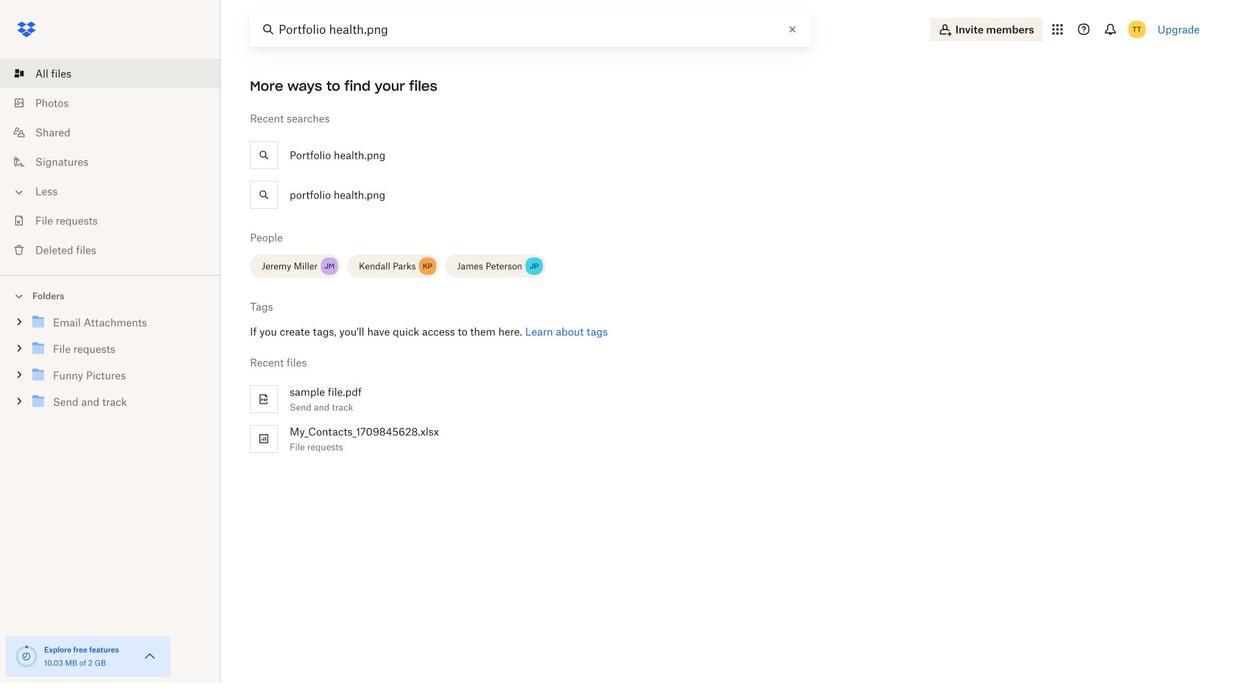 Task type: vqa. For each thing, say whether or not it's contained in the screenshot.
second option from the top of the page
yes



Task type: locate. For each thing, give the bounding box(es) containing it.
list
[[0, 50, 221, 275]]

group
[[0, 306, 221, 426]]

list item
[[0, 59, 221, 88]]

3 option from the top
[[244, 380, 1212, 419]]

option
[[244, 135, 1212, 175], [244, 175, 1212, 215], [244, 380, 1212, 419], [244, 419, 1212, 459]]



Task type: describe. For each thing, give the bounding box(es) containing it.
Search in folder "Dropbox" text field
[[279, 21, 781, 38]]

quota usage progress bar
[[15, 645, 38, 669]]

1 option from the top
[[244, 135, 1212, 175]]

dropbox image
[[12, 15, 41, 44]]

less image
[[12, 185, 26, 200]]

quota usage image
[[15, 645, 38, 669]]

2 option from the top
[[244, 175, 1212, 215]]

4 option from the top
[[244, 419, 1212, 459]]



